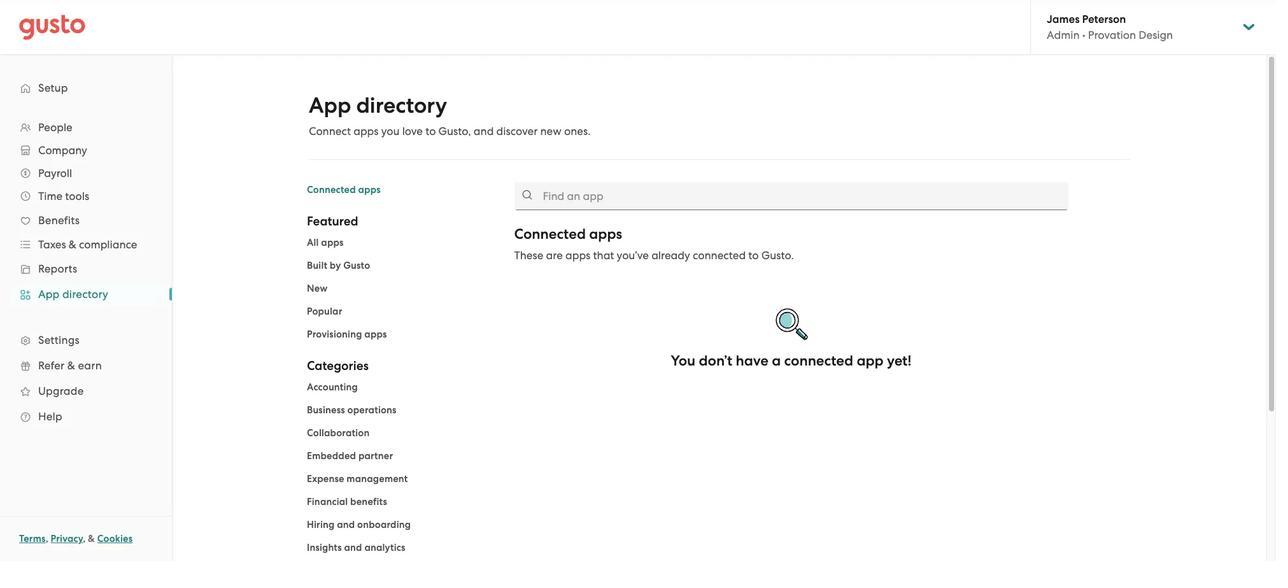 Task type: locate. For each thing, give the bounding box(es) containing it.
connected apps these are apps that you've already connected to gusto.
[[514, 226, 794, 262]]

are
[[546, 249, 563, 262]]

directory inside app directory link
[[62, 288, 108, 301]]

provisioning
[[307, 329, 362, 340]]

1 , from the left
[[46, 533, 48, 545]]

0 horizontal spatial app
[[38, 288, 60, 301]]

0 vertical spatial &
[[69, 238, 76, 251]]

design
[[1139, 29, 1174, 41]]

and right gusto,
[[474, 125, 494, 138]]

apps up featured
[[358, 184, 381, 196]]

you've
[[617, 249, 649, 262]]

list for featured
[[307, 235, 495, 342]]

1 vertical spatial &
[[67, 359, 75, 372]]

people
[[38, 121, 72, 134]]

insights and analytics link
[[307, 542, 406, 554]]

1 vertical spatial connected
[[785, 352, 854, 369]]

cookies
[[97, 533, 133, 545]]

and down financial benefits at bottom left
[[337, 519, 355, 531]]

, left privacy
[[46, 533, 48, 545]]

directory inside the 'app directory connect apps you love to gusto, and discover new ones.'
[[356, 92, 447, 118]]

0 horizontal spatial to
[[426, 125, 436, 138]]

terms link
[[19, 533, 46, 545]]

1 horizontal spatial ,
[[83, 533, 86, 545]]

tools
[[65, 190, 89, 203]]

help link
[[13, 405, 159, 428]]

already
[[652, 249, 690, 262]]

to inside connected apps these are apps that you've already connected to gusto.
[[749, 249, 759, 262]]

directory for app directory
[[62, 288, 108, 301]]

embedded partner link
[[307, 450, 393, 462]]

& inside refer & earn link
[[67, 359, 75, 372]]

refer & earn link
[[13, 354, 159, 377]]

apps for provisioning apps
[[365, 329, 387, 340]]

apps right provisioning
[[365, 329, 387, 340]]

& for earn
[[67, 359, 75, 372]]

0 vertical spatial directory
[[356, 92, 447, 118]]

terms , privacy , & cookies
[[19, 533, 133, 545]]

0 horizontal spatial ,
[[46, 533, 48, 545]]

gusto navigation element
[[0, 55, 172, 450]]

new
[[540, 125, 562, 138]]

0 vertical spatial app
[[309, 92, 351, 118]]

1 horizontal spatial directory
[[356, 92, 447, 118]]

to right love
[[426, 125, 436, 138]]

1 vertical spatial app
[[38, 288, 60, 301]]

, left "cookies"
[[83, 533, 86, 545]]

1 vertical spatial connected
[[514, 226, 586, 243]]

list
[[0, 116, 172, 429], [307, 235, 495, 342], [307, 380, 495, 561]]

apps for connected apps
[[358, 184, 381, 196]]

apps left the you
[[354, 125, 379, 138]]

operations
[[348, 405, 397, 416]]

app directory connect apps you love to gusto, and discover new ones.
[[309, 92, 591, 138]]

1 horizontal spatial app
[[309, 92, 351, 118]]

1 horizontal spatial to
[[749, 249, 759, 262]]

by
[[330, 260, 341, 271]]

to
[[426, 125, 436, 138], [749, 249, 759, 262]]

help
[[38, 410, 62, 423]]

1 horizontal spatial connected
[[785, 352, 854, 369]]

have
[[736, 352, 769, 369]]

0 horizontal spatial connected
[[693, 249, 746, 262]]

apps right are
[[566, 249, 591, 262]]

time tools
[[38, 190, 89, 203]]

apps right the all at top
[[321, 237, 344, 248]]

app directory
[[38, 288, 108, 301]]

connected right already
[[693, 249, 746, 262]]

app down reports
[[38, 288, 60, 301]]

& inside 'taxes & compliance' dropdown button
[[69, 238, 76, 251]]

0 vertical spatial connected
[[693, 249, 746, 262]]

built by gusto link
[[307, 260, 370, 271]]

app inside gusto navigation 'element'
[[38, 288, 60, 301]]

1 vertical spatial directory
[[62, 288, 108, 301]]

these
[[514, 249, 544, 262]]

connected up featured
[[307, 184, 356, 196]]

apps for all apps
[[321, 237, 344, 248]]

settings link
[[13, 329, 159, 352]]

directory
[[356, 92, 447, 118], [62, 288, 108, 301]]

0 vertical spatial to
[[426, 125, 436, 138]]

reports
[[38, 262, 77, 275]]

collaboration link
[[307, 427, 370, 439]]

settings
[[38, 334, 80, 347]]

built by gusto
[[307, 260, 370, 271]]

& left "cookies"
[[88, 533, 95, 545]]

& left earn
[[67, 359, 75, 372]]

company
[[38, 144, 87, 157]]

directory up love
[[356, 92, 447, 118]]

and down hiring and onboarding link
[[344, 542, 362, 554]]

app for app directory connect apps you love to gusto, and discover new ones.
[[309, 92, 351, 118]]

privacy
[[51, 533, 83, 545]]

0 vertical spatial connected
[[307, 184, 356, 196]]

and
[[474, 125, 494, 138], [337, 519, 355, 531], [344, 542, 362, 554]]

connected inside connected apps these are apps that you've already connected to gusto.
[[514, 226, 586, 243]]

directory down reports link
[[62, 288, 108, 301]]

app up connect
[[309, 92, 351, 118]]

reports link
[[13, 257, 159, 280]]

0 horizontal spatial directory
[[62, 288, 108, 301]]

1 horizontal spatial connected
[[514, 226, 586, 243]]

1 vertical spatial and
[[337, 519, 355, 531]]

0 vertical spatial and
[[474, 125, 494, 138]]

and for analytics
[[344, 542, 362, 554]]

connected right a
[[785, 352, 854, 369]]

financial benefits link
[[307, 496, 387, 508]]

earn
[[78, 359, 102, 372]]

expense management
[[307, 473, 408, 485]]

terms
[[19, 533, 46, 545]]

that
[[593, 249, 614, 262]]

to left gusto.
[[749, 249, 759, 262]]

apps inside the 'app directory connect apps you love to gusto, and discover new ones.'
[[354, 125, 379, 138]]

App Search field
[[514, 182, 1069, 210]]

all apps
[[307, 237, 344, 248]]

you
[[381, 125, 400, 138]]

and inside the 'app directory connect apps you love to gusto, and discover new ones.'
[[474, 125, 494, 138]]

•
[[1083, 29, 1086, 41]]

None search field
[[514, 182, 1069, 210]]

app
[[309, 92, 351, 118], [38, 288, 60, 301]]

provisioning apps
[[307, 329, 387, 340]]

onboarding
[[357, 519, 411, 531]]

apps
[[354, 125, 379, 138], [358, 184, 381, 196], [589, 226, 622, 243], [321, 237, 344, 248], [566, 249, 591, 262], [365, 329, 387, 340]]

connect
[[309, 125, 351, 138]]

don't
[[699, 352, 733, 369]]

0 horizontal spatial connected
[[307, 184, 356, 196]]

list containing all apps
[[307, 235, 495, 342]]

& right taxes
[[69, 238, 76, 251]]

taxes
[[38, 238, 66, 251]]

list containing accounting
[[307, 380, 495, 561]]

2 , from the left
[[83, 533, 86, 545]]

connected apps link
[[307, 184, 381, 196]]

benefits
[[350, 496, 387, 508]]

connected
[[307, 184, 356, 196], [514, 226, 586, 243]]

business operations link
[[307, 405, 397, 416]]

connected up are
[[514, 226, 586, 243]]

1 vertical spatial to
[[749, 249, 759, 262]]

2 vertical spatial and
[[344, 542, 362, 554]]

app inside the 'app directory connect apps you love to gusto, and discover new ones.'
[[309, 92, 351, 118]]

provisioning apps link
[[307, 329, 387, 340]]

accounting link
[[307, 382, 358, 393]]

taxes & compliance
[[38, 238, 137, 251]]

list containing people
[[0, 116, 172, 429]]

apps up that
[[589, 226, 622, 243]]



Task type: vqa. For each thing, say whether or not it's contained in the screenshot.
on
no



Task type: describe. For each thing, give the bounding box(es) containing it.
apps for connected apps these are apps that you've already connected to gusto.
[[589, 226, 622, 243]]

refer
[[38, 359, 65, 372]]

connected apps
[[307, 184, 381, 196]]

financial
[[307, 496, 348, 508]]

& for compliance
[[69, 238, 76, 251]]

discover
[[497, 125, 538, 138]]

you
[[671, 352, 696, 369]]

taxes & compliance button
[[13, 233, 159, 256]]

admin
[[1047, 29, 1080, 41]]

partner
[[359, 450, 393, 462]]

benefits
[[38, 214, 80, 227]]

provation
[[1089, 29, 1137, 41]]

payroll button
[[13, 162, 159, 185]]

gusto.
[[762, 249, 794, 262]]

setup
[[38, 82, 68, 94]]

setup link
[[13, 76, 159, 99]]

insights
[[307, 542, 342, 554]]

ones.
[[564, 125, 591, 138]]

gusto,
[[439, 125, 471, 138]]

payroll
[[38, 167, 72, 180]]

refer & earn
[[38, 359, 102, 372]]

time tools button
[[13, 185, 159, 208]]

upgrade link
[[13, 380, 159, 403]]

app
[[857, 352, 884, 369]]

gusto
[[343, 260, 370, 271]]

a
[[772, 352, 781, 369]]

upgrade
[[38, 385, 84, 398]]

list for categories
[[307, 380, 495, 561]]

popular link
[[307, 306, 342, 317]]

built
[[307, 260, 328, 271]]

collaboration
[[307, 427, 370, 439]]

hiring and onboarding
[[307, 519, 411, 531]]

insights and analytics
[[307, 542, 406, 554]]

expense management link
[[307, 473, 408, 485]]

new
[[307, 283, 328, 294]]

embedded
[[307, 450, 356, 462]]

management
[[347, 473, 408, 485]]

app for app directory
[[38, 288, 60, 301]]

connected for connected apps these are apps that you've already connected to gusto.
[[514, 226, 586, 243]]

james
[[1047, 13, 1080, 26]]

all apps link
[[307, 237, 344, 248]]

categories
[[307, 359, 369, 373]]

benefits link
[[13, 209, 159, 232]]

business operations
[[307, 405, 397, 416]]

company button
[[13, 139, 159, 162]]

app directory link
[[13, 283, 159, 306]]

new link
[[307, 283, 328, 294]]

you don't have a connected app yet!
[[671, 352, 912, 369]]

connected inside connected apps these are apps that you've already connected to gusto.
[[693, 249, 746, 262]]

and for onboarding
[[337, 519, 355, 531]]

financial benefits
[[307, 496, 387, 508]]

james peterson admin • provation design
[[1047, 13, 1174, 41]]

all
[[307, 237, 319, 248]]

home image
[[19, 14, 85, 40]]

accounting
[[307, 382, 358, 393]]

hiring and onboarding link
[[307, 519, 411, 531]]

popular
[[307, 306, 342, 317]]

time
[[38, 190, 62, 203]]

connected for connected apps
[[307, 184, 356, 196]]

analytics
[[365, 542, 406, 554]]

yet!
[[887, 352, 912, 369]]

peterson
[[1083, 13, 1126, 26]]

2 vertical spatial &
[[88, 533, 95, 545]]

cookies button
[[97, 531, 133, 547]]

embedded partner
[[307, 450, 393, 462]]

expense
[[307, 473, 344, 485]]

privacy link
[[51, 533, 83, 545]]

love
[[402, 125, 423, 138]]

compliance
[[79, 238, 137, 251]]

featured
[[307, 214, 358, 229]]

directory for app directory connect apps you love to gusto, and discover new ones.
[[356, 92, 447, 118]]

to inside the 'app directory connect apps you love to gusto, and discover new ones.'
[[426, 125, 436, 138]]

business
[[307, 405, 345, 416]]



